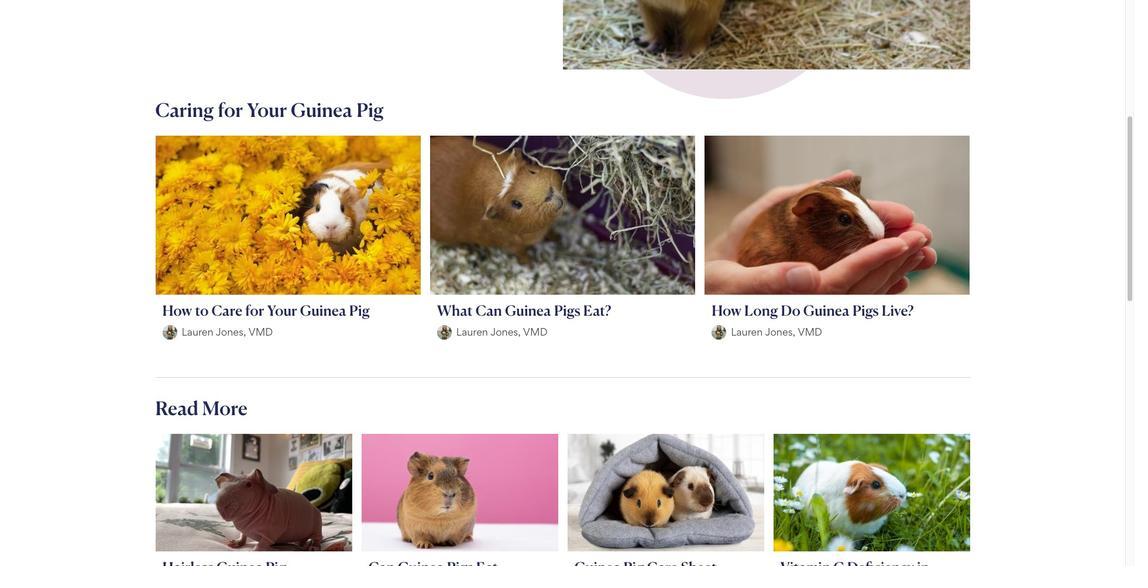 Task type: locate. For each thing, give the bounding box(es) containing it.
how left long
[[712, 302, 742, 320]]

your
[[247, 98, 287, 122], [267, 302, 297, 320]]

2 lauren jones, vmd from the left
[[457, 326, 548, 339]]

lauren down long
[[731, 326, 763, 339]]

by image
[[437, 325, 452, 340], [712, 325, 727, 340]]

pigs left the eat?
[[554, 302, 581, 320]]

vmd for pigs
[[523, 326, 548, 339]]

by image
[[162, 325, 177, 340]]

3 lauren from the left
[[731, 326, 763, 339]]

pig
[[357, 98, 384, 122], [350, 302, 370, 320]]

1 horizontal spatial by image
[[712, 325, 727, 340]]

0 horizontal spatial for
[[218, 98, 243, 122]]

3 lauren jones, vmd from the left
[[731, 326, 823, 339]]

0 vertical spatial your
[[247, 98, 287, 122]]

vmd down what can guinea pigs eat?
[[523, 326, 548, 339]]

0 horizontal spatial jones,
[[216, 326, 246, 339]]

0 horizontal spatial lauren jones, vmd
[[182, 326, 273, 339]]

1 vmd from the left
[[249, 326, 273, 339]]

guinea
[[291, 98, 353, 122], [300, 302, 347, 320], [505, 302, 552, 320], [804, 302, 850, 320]]

for right "caring"
[[218, 98, 243, 122]]

more
[[203, 397, 248, 420]]

jones, down do on the right bottom of the page
[[765, 326, 796, 339]]

do
[[781, 302, 801, 320]]

1 horizontal spatial vmd
[[523, 326, 548, 339]]

2 lauren from the left
[[457, 326, 488, 339]]

by image for how
[[712, 325, 727, 340]]

2 pigs from the left
[[853, 302, 879, 320]]

lauren jones, vmd down do on the right bottom of the page
[[731, 326, 823, 339]]

0 horizontal spatial by image
[[437, 325, 452, 340]]

lauren for long
[[731, 326, 763, 339]]

lauren jones, vmd down can
[[457, 326, 548, 339]]

lauren jones, vmd down care
[[182, 326, 273, 339]]

2 horizontal spatial vmd
[[798, 326, 823, 339]]

1 horizontal spatial lauren
[[457, 326, 488, 339]]

for right care
[[245, 302, 264, 320]]

1 how from the left
[[162, 302, 192, 320]]

vmd
[[249, 326, 273, 339], [523, 326, 548, 339], [798, 326, 823, 339]]

2 horizontal spatial jones,
[[765, 326, 796, 339]]

0 horizontal spatial how
[[162, 302, 192, 320]]

1 horizontal spatial how
[[712, 302, 742, 320]]

0 horizontal spatial lauren
[[182, 326, 214, 339]]

1 lauren from the left
[[182, 326, 214, 339]]

1 horizontal spatial jones,
[[491, 326, 521, 339]]

lauren jones, vmd
[[182, 326, 273, 339], [457, 326, 548, 339], [731, 326, 823, 339]]

1 lauren jones, vmd from the left
[[182, 326, 273, 339]]

3 jones, from the left
[[765, 326, 796, 339]]

0 horizontal spatial vmd
[[249, 326, 273, 339]]

2 vmd from the left
[[523, 326, 548, 339]]

vmd down how to care for your guinea pig
[[249, 326, 273, 339]]

2 horizontal spatial lauren
[[731, 326, 763, 339]]

jones,
[[216, 326, 246, 339], [491, 326, 521, 339], [765, 326, 796, 339]]

read more
[[155, 397, 248, 420]]

vmd for for
[[249, 326, 273, 339]]

3 vmd from the left
[[798, 326, 823, 339]]

1 by image from the left
[[437, 325, 452, 340]]

2 by image from the left
[[712, 325, 727, 340]]

1 jones, from the left
[[216, 326, 246, 339]]

1 horizontal spatial lauren jones, vmd
[[457, 326, 548, 339]]

lauren down to on the bottom left of page
[[182, 326, 214, 339]]

pigs
[[554, 302, 581, 320], [853, 302, 879, 320]]

0 horizontal spatial pigs
[[554, 302, 581, 320]]

lauren down can
[[457, 326, 488, 339]]

1 vertical spatial for
[[245, 302, 264, 320]]

jones, down care
[[216, 326, 246, 339]]

1 horizontal spatial for
[[245, 302, 264, 320]]

read
[[155, 397, 199, 420]]

for
[[218, 98, 243, 122], [245, 302, 264, 320]]

how
[[162, 302, 192, 320], [712, 302, 742, 320]]

jones, down can
[[491, 326, 521, 339]]

lauren for can
[[457, 326, 488, 339]]

how for how long do guinea pigs live?
[[712, 302, 742, 320]]

long
[[745, 302, 779, 320]]

1 horizontal spatial pigs
[[853, 302, 879, 320]]

jones, for do
[[765, 326, 796, 339]]

pigs left the live?
[[853, 302, 879, 320]]

lauren
[[182, 326, 214, 339], [457, 326, 488, 339], [731, 326, 763, 339]]

2 jones, from the left
[[491, 326, 521, 339]]

how up by image
[[162, 302, 192, 320]]

2 horizontal spatial lauren jones, vmd
[[731, 326, 823, 339]]

2 how from the left
[[712, 302, 742, 320]]

vmd down 'how long do guinea pigs live?'
[[798, 326, 823, 339]]

jones, for care
[[216, 326, 246, 339]]



Task type: vqa. For each thing, say whether or not it's contained in the screenshot.
the rightmost for
yes



Task type: describe. For each thing, give the bounding box(es) containing it.
1 vertical spatial pig
[[350, 302, 370, 320]]

how for how to care for your guinea pig
[[162, 302, 192, 320]]

lauren jones, vmd for guinea
[[457, 326, 548, 339]]

caring
[[155, 98, 214, 122]]

by image for what
[[437, 325, 452, 340]]

0 vertical spatial pig
[[357, 98, 384, 122]]

1 pigs from the left
[[554, 302, 581, 320]]

eat?
[[584, 302, 612, 320]]

what can guinea pigs eat?
[[437, 302, 612, 320]]

how long do guinea pigs live?
[[712, 302, 914, 320]]

how to care for your guinea pig
[[162, 302, 370, 320]]

caring for your guinea pig
[[155, 98, 384, 122]]

lauren jones, vmd for care
[[182, 326, 273, 339]]

jones, for guinea
[[491, 326, 521, 339]]

lauren jones, vmd for do
[[731, 326, 823, 339]]

0 vertical spatial for
[[218, 98, 243, 122]]

what
[[437, 302, 473, 320]]

1 vertical spatial your
[[267, 302, 297, 320]]

brown guinea pig in a cage image
[[563, 0, 971, 70]]

live?
[[882, 302, 914, 320]]

lauren for to
[[182, 326, 214, 339]]

care
[[212, 302, 242, 320]]

vmd for guinea
[[798, 326, 823, 339]]

can
[[476, 302, 502, 320]]

to
[[195, 302, 209, 320]]



